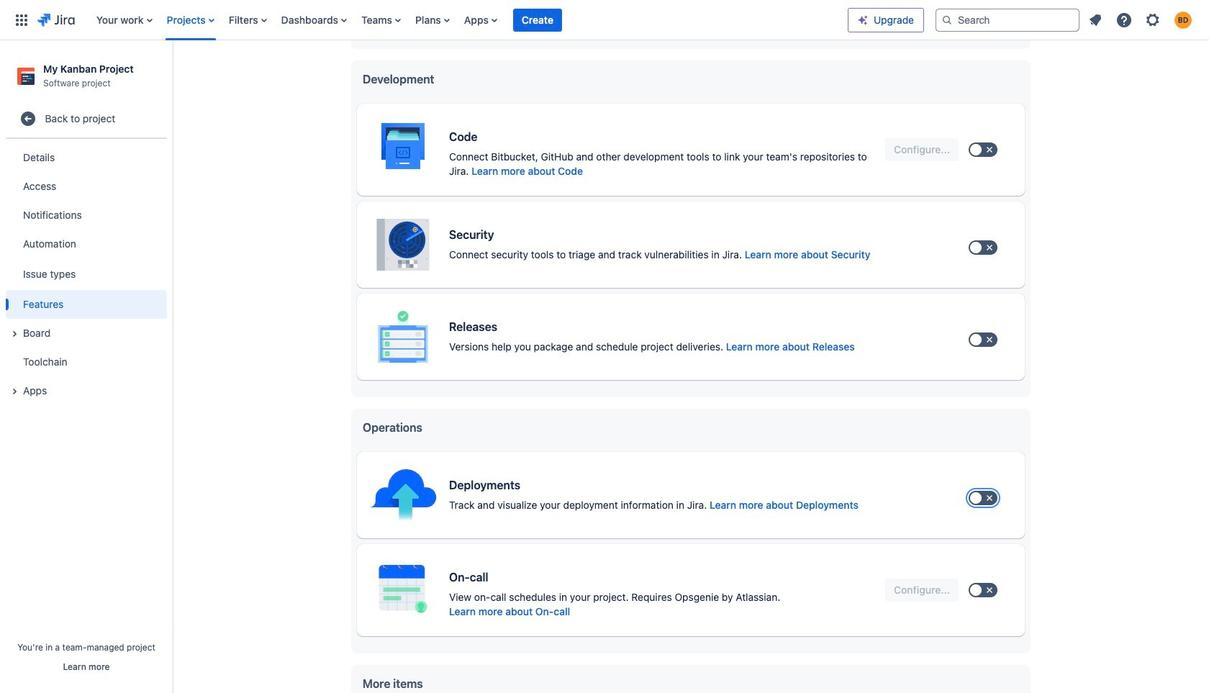 Task type: vqa. For each thing, say whether or not it's contained in the screenshot.
second Add reaction image from the bottom
no



Task type: locate. For each thing, give the bounding box(es) containing it.
banner
[[0, 0, 1209, 40]]

list item
[[513, 0, 562, 40]]

list
[[89, 0, 848, 40], [1082, 7, 1200, 33]]

expand image
[[6, 325, 23, 343], [6, 383, 23, 400]]

None search field
[[936, 8, 1080, 31]]

Search field
[[936, 8, 1080, 31]]

1 expand image from the top
[[6, 325, 23, 343]]

0 vertical spatial expand image
[[6, 325, 23, 343]]

settings image
[[1144, 11, 1162, 28]]

jira image
[[37, 11, 75, 28], [37, 11, 75, 28]]

sidebar element
[[0, 40, 173, 693]]

primary element
[[9, 0, 848, 40]]

1 vertical spatial expand image
[[6, 383, 23, 400]]

group
[[6, 139, 167, 410]]



Task type: describe. For each thing, give the bounding box(es) containing it.
search image
[[941, 14, 953, 26]]

sidebar navigation image
[[157, 58, 189, 86]]

2 expand image from the top
[[6, 383, 23, 400]]

0 horizontal spatial list
[[89, 0, 848, 40]]

help image
[[1115, 11, 1133, 28]]

notifications image
[[1087, 11, 1104, 28]]

your profile and settings image
[[1175, 11, 1192, 28]]

group inside sidebar element
[[6, 139, 167, 410]]

appswitcher icon image
[[13, 11, 30, 28]]

1 horizontal spatial list
[[1082, 7, 1200, 33]]



